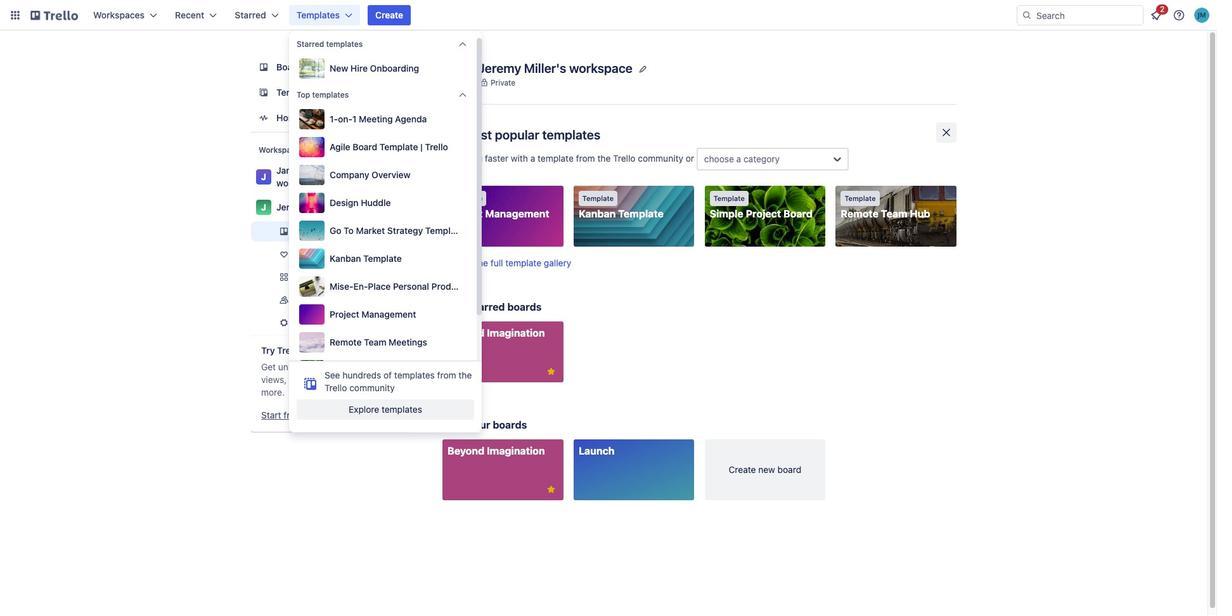 Task type: locate. For each thing, give the bounding box(es) containing it.
huddle
[[361, 197, 391, 208]]

collapse image
[[458, 39, 468, 49], [458, 90, 468, 100]]

0 vertical spatial create
[[375, 10, 403, 20]]

the
[[598, 153, 611, 163], [475, 258, 488, 268], [363, 361, 376, 372], [459, 370, 472, 380]]

boards link up highlights link on the left of the page
[[251, 221, 413, 242]]

board
[[353, 141, 377, 152], [784, 208, 813, 219]]

template board image
[[256, 85, 271, 100]]

2 click to unstar this board. it will be removed from your starred list. image from the top
[[546, 484, 557, 496]]

from right of
[[437, 370, 456, 380]]

template remote team hub
[[841, 194, 931, 219]]

project inside button
[[330, 309, 359, 320]]

1 vertical spatial community
[[350, 382, 395, 393]]

workspace up market
[[343, 202, 388, 212]]

team down project management
[[364, 337, 387, 347]]

0 horizontal spatial management
[[362, 309, 416, 320]]

the up your
[[459, 370, 472, 380]]

2 horizontal spatial workspace
[[569, 61, 633, 75]]

the left full
[[475, 258, 488, 268]]

from
[[576, 153, 595, 163], [437, 370, 456, 380]]

boards
[[276, 62, 306, 72], [297, 226, 326, 237]]

1 vertical spatial jeremy miller's workspace
[[276, 202, 388, 212]]

2 horizontal spatial starred
[[468, 301, 505, 313]]

templates button
[[289, 5, 360, 25]]

0 horizontal spatial board
[[353, 141, 377, 152]]

1 vertical spatial kanban
[[330, 253, 361, 264]]

0 vertical spatial template
[[538, 153, 574, 163]]

menu
[[297, 107, 515, 408]]

0 vertical spatial workspaces
[[93, 10, 145, 20]]

0 vertical spatial collapse image
[[458, 39, 468, 49]]

0 vertical spatial jeremy
[[478, 61, 521, 75]]

james
[[276, 165, 304, 176]]

beyond
[[448, 327, 485, 339], [448, 445, 485, 457]]

1 vertical spatial board
[[784, 208, 813, 219]]

community left or
[[638, 153, 684, 163]]

jeremy miller's workspace up private at the top left of page
[[478, 61, 633, 75]]

personal
[[393, 281, 429, 292]]

1 beyond from the top
[[448, 327, 485, 339]]

create
[[375, 10, 403, 20], [729, 464, 756, 475]]

create inside 'button'
[[375, 10, 403, 20]]

1 vertical spatial click to unstar this board. it will be removed from your starred list. image
[[546, 484, 557, 496]]

templates right of
[[394, 370, 435, 380]]

1 horizontal spatial management
[[485, 208, 550, 219]]

1 horizontal spatial board
[[784, 208, 813, 219]]

imagination down starred boards
[[487, 327, 545, 339]]

remote down settings link
[[330, 337, 362, 347]]

0 horizontal spatial team
[[364, 337, 387, 347]]

1 vertical spatial j
[[261, 202, 266, 212]]

template down most popular templates
[[538, 153, 574, 163]]

0 vertical spatial beyond imagination
[[448, 327, 545, 339]]

0 vertical spatial boards
[[507, 301, 542, 313]]

beyond imagination for 2nd beyond imagination link from the top of the page
[[448, 445, 545, 457]]

simple
[[710, 208, 744, 219]]

of
[[384, 370, 392, 380]]

a right with
[[531, 153, 535, 163]]

project
[[448, 208, 483, 219], [746, 208, 781, 219], [330, 309, 359, 320]]

1 vertical spatial team
[[364, 337, 387, 347]]

imagination
[[487, 327, 545, 339], [487, 445, 545, 457]]

1 vertical spatial boards
[[493, 419, 527, 431]]

templates
[[326, 39, 363, 49], [312, 90, 349, 100], [542, 127, 601, 142], [394, 370, 435, 380], [382, 404, 422, 415]]

launch link
[[574, 440, 695, 501]]

0 horizontal spatial starred
[[235, 10, 266, 20]]

1 vertical spatial boards
[[297, 226, 326, 237]]

0 vertical spatial templates
[[297, 10, 340, 20]]

1 imagination from the top
[[487, 327, 545, 339]]

create up onboarding
[[375, 10, 403, 20]]

click to unstar this board. it will be removed from your starred list. image for 2nd beyond imagination link from the top of the page
[[546, 484, 557, 496]]

1 horizontal spatial remote
[[841, 208, 879, 219]]

1 click to unstar this board. it will be removed from your starred list. image from the top
[[546, 366, 557, 377]]

0 vertical spatial click to unstar this board. it will be removed from your starred list. image
[[546, 366, 557, 377]]

0 vertical spatial starred
[[235, 10, 266, 20]]

1 horizontal spatial jeremy miller's workspace
[[478, 61, 633, 75]]

views link
[[251, 267, 413, 287]]

1 vertical spatial beyond imagination
[[448, 445, 545, 457]]

members
[[297, 294, 335, 305]]

start free trial button
[[261, 409, 318, 422]]

team inside template remote team hub
[[881, 208, 908, 219]]

1 vertical spatial beyond
[[448, 445, 485, 457]]

templates up 'get going faster with a template from the trello community or'
[[542, 127, 601, 142]]

2 boards link from the top
[[251, 221, 413, 242]]

kanban down 'get going faster with a template from the trello community or'
[[579, 208, 616, 219]]

recent
[[175, 10, 204, 20]]

beyond imagination down starred boards
[[448, 327, 545, 339]]

remote left hub
[[841, 208, 879, 219]]

hundreds
[[343, 370, 381, 380]]

the up template kanban template
[[598, 153, 611, 163]]

boards link down starred templates
[[251, 56, 413, 79]]

starred inside dropdown button
[[235, 10, 266, 20]]

the inside see hundreds of templates from the trello community
[[459, 370, 472, 380]]

0 horizontal spatial kanban
[[330, 253, 361, 264]]

board image
[[256, 60, 271, 75]]

jeremy miller's workspace up go at the left top
[[276, 202, 388, 212]]

0 horizontal spatial remote
[[330, 337, 362, 347]]

1 collapse image from the top
[[458, 39, 468, 49]]

add image
[[393, 292, 408, 308]]

0 horizontal spatial jeremy miller's workspace
[[276, 202, 388, 212]]

remote team meetings
[[330, 337, 427, 347]]

1 vertical spatial create
[[729, 464, 756, 475]]

onboarding
[[370, 63, 419, 74]]

1 vertical spatial imagination
[[487, 445, 545, 457]]

imagination down your boards
[[487, 445, 545, 457]]

1 horizontal spatial starred
[[297, 39, 324, 49]]

going
[[460, 153, 483, 163]]

0 vertical spatial kanban
[[579, 208, 616, 219]]

0 vertical spatial boards link
[[251, 56, 413, 79]]

0 vertical spatial imagination
[[487, 327, 545, 339]]

starred down "templates" popup button
[[297, 39, 324, 49]]

start free trial
[[261, 410, 318, 420]]

more.
[[261, 387, 285, 398]]

create for create new board
[[729, 464, 756, 475]]

collapse image for starred templates
[[458, 39, 468, 49]]

2 beyond imagination from the top
[[448, 445, 545, 457]]

1 horizontal spatial kanban
[[579, 208, 616, 219]]

1 horizontal spatial workspaces
[[259, 145, 304, 155]]

2 beyond from the top
[[448, 445, 485, 457]]

primary element
[[0, 0, 1217, 30]]

company overview button
[[297, 162, 469, 188]]

2 vertical spatial workspace
[[343, 202, 388, 212]]

starred button
[[227, 5, 286, 25]]

0 vertical spatial workspace
[[569, 61, 633, 75]]

project right simple
[[746, 208, 781, 219]]

beyond imagination link down your boards
[[443, 440, 563, 501]]

get left going
[[443, 153, 457, 163]]

all
[[352, 361, 361, 372]]

members link
[[251, 290, 413, 310]]

trello right the 'try'
[[277, 345, 301, 356]]

jeremy up private at the top left of page
[[478, 61, 521, 75]]

management inside project management button
[[362, 309, 416, 320]]

team inside button
[[364, 337, 387, 347]]

most
[[463, 127, 492, 142]]

productivity
[[432, 281, 482, 292]]

1 beyond imagination link from the top
[[443, 322, 563, 383]]

2 horizontal spatial project
[[746, 208, 781, 219]]

mise-en-place personal productivity system button
[[297, 274, 515, 299]]

1 beyond imagination from the top
[[448, 327, 545, 339]]

boards link
[[251, 56, 413, 79], [251, 221, 413, 242]]

starred for starred boards
[[468, 301, 505, 313]]

1 horizontal spatial team
[[881, 208, 908, 219]]

a right choose
[[737, 153, 741, 164]]

project up browse on the left of the page
[[448, 208, 483, 219]]

project down 'mise-'
[[330, 309, 359, 320]]

get up views, on the left
[[261, 361, 276, 372]]

boards right board image
[[276, 62, 306, 72]]

workspaces button
[[86, 5, 165, 25]]

0 vertical spatial jeremy miller's workspace
[[478, 61, 633, 75]]

boards for your boards
[[493, 419, 527, 431]]

launch
[[579, 445, 615, 457]]

design huddle
[[330, 197, 391, 208]]

templates for starred templates
[[326, 39, 363, 49]]

the right all
[[363, 361, 376, 372]]

open information menu image
[[1173, 9, 1186, 22]]

trello up template kanban template
[[613, 153, 636, 163]]

0 horizontal spatial get
[[261, 361, 276, 372]]

team
[[881, 208, 908, 219], [364, 337, 387, 347]]

1 vertical spatial management
[[362, 309, 416, 320]]

beyond imagination link
[[443, 322, 563, 383], [443, 440, 563, 501]]

1 horizontal spatial create
[[729, 464, 756, 475]]

beyond imagination down your boards
[[448, 445, 545, 457]]

0 horizontal spatial create
[[375, 10, 403, 20]]

templates down see hundreds of templates from the trello community at the left of the page
[[382, 404, 422, 415]]

boards down 'system'
[[507, 301, 542, 313]]

collapse image for top templates
[[458, 90, 468, 100]]

starred for starred templates
[[297, 39, 324, 49]]

templates up starred templates
[[297, 10, 340, 20]]

click to unstar this board. it will be removed from your starred list. image for 2nd beyond imagination link from the bottom
[[546, 366, 557, 377]]

2 notifications image
[[1149, 8, 1164, 23]]

workspace
[[569, 61, 633, 75], [276, 178, 322, 188], [343, 202, 388, 212]]

beyond imagination link down starred boards
[[443, 322, 563, 383]]

2 vertical spatial starred
[[468, 301, 505, 313]]

beyond down your
[[448, 445, 485, 457]]

from down most popular templates
[[576, 153, 595, 163]]

template right full
[[506, 258, 542, 268]]

unlimited
[[278, 361, 316, 372], [289, 374, 327, 385]]

2 j from the top
[[261, 202, 266, 212]]

0 horizontal spatial project
[[330, 309, 359, 320]]

1 vertical spatial boards link
[[251, 221, 413, 242]]

agenda
[[395, 114, 427, 124]]

company
[[330, 169, 369, 180]]

0 vertical spatial remote
[[841, 208, 879, 219]]

go to market strategy template button
[[297, 218, 469, 243]]

1 vertical spatial templates
[[276, 87, 320, 98]]

unlimited up views, on the left
[[278, 361, 316, 372]]

2 collapse image from the top
[[458, 90, 468, 100]]

template inside template remote team hub
[[845, 194, 876, 202]]

workspaces inside popup button
[[93, 10, 145, 20]]

starred up board image
[[235, 10, 266, 20]]

Search field
[[1032, 6, 1143, 25]]

trello inside see hundreds of templates from the trello community
[[325, 382, 347, 393]]

management up browse the full template gallery in the left of the page
[[485, 208, 550, 219]]

template project management
[[448, 194, 550, 219]]

0 vertical spatial beyond imagination link
[[443, 322, 563, 383]]

workspace down primary element
[[569, 61, 633, 75]]

1 vertical spatial workspaces
[[259, 145, 304, 155]]

1 horizontal spatial workspace
[[343, 202, 388, 212]]

workspace down james
[[276, 178, 322, 188]]

templates up home link
[[312, 90, 349, 100]]

views,
[[261, 374, 287, 385]]

0 horizontal spatial miller's
[[310, 202, 340, 212]]

1 vertical spatial remote
[[330, 337, 362, 347]]

0 vertical spatial team
[[881, 208, 908, 219]]

2 beyond imagination link from the top
[[443, 440, 563, 501]]

0 vertical spatial beyond
[[448, 327, 485, 339]]

0 vertical spatial j
[[261, 171, 266, 182]]

0 vertical spatial from
[[576, 153, 595, 163]]

kanban
[[579, 208, 616, 219], [330, 253, 361, 264]]

templates up new
[[326, 39, 363, 49]]

community
[[638, 153, 684, 163], [350, 382, 395, 393]]

j
[[261, 171, 266, 182], [261, 202, 266, 212]]

1 horizontal spatial from
[[576, 153, 595, 163]]

community down hundreds
[[350, 382, 395, 393]]

1 vertical spatial from
[[437, 370, 456, 380]]

kanban up views 'link' on the top of the page
[[330, 253, 361, 264]]

0 horizontal spatial from
[[437, 370, 456, 380]]

jeremy down james
[[276, 202, 307, 212]]

0 horizontal spatial workspaces
[[93, 10, 145, 20]]

from inside see hundreds of templates from the trello community
[[437, 370, 456, 380]]

choose
[[704, 153, 734, 164]]

0 horizontal spatial jeremy
[[276, 202, 307, 212]]

2 imagination from the top
[[487, 445, 545, 457]]

kanban inside button
[[330, 253, 361, 264]]

a
[[531, 153, 535, 163], [737, 153, 741, 164]]

boards right your
[[493, 419, 527, 431]]

team left hub
[[881, 208, 908, 219]]

trello right |
[[425, 141, 448, 152]]

|
[[420, 141, 423, 152]]

beyond for 2nd beyond imagination link from the top of the page
[[448, 445, 485, 457]]

0 horizontal spatial community
[[350, 382, 395, 393]]

design
[[330, 197, 359, 208]]

jeremy
[[478, 61, 521, 75], [276, 202, 307, 212]]

0 vertical spatial board
[[353, 141, 377, 152]]

1 horizontal spatial community
[[638, 153, 684, 163]]

j for james
[[261, 171, 266, 182]]

1 vertical spatial get
[[261, 361, 276, 372]]

1 j from the top
[[261, 171, 266, 182]]

get inside 'try trello premium get unlimited boards, all the views, unlimited automation, and more.'
[[261, 361, 276, 372]]

home link
[[251, 107, 413, 129]]

starred templates
[[297, 39, 363, 49]]

menu containing 1-on-1 meeting agenda
[[297, 107, 515, 408]]

templates up the home
[[276, 87, 320, 98]]

see hundreds of templates from the trello community
[[325, 370, 472, 393]]

1 horizontal spatial get
[[443, 153, 457, 163]]

starred down 'system'
[[468, 301, 505, 313]]

beyond down starred boards
[[448, 327, 485, 339]]

0 horizontal spatial workspace
[[276, 178, 322, 188]]

create new board
[[729, 464, 802, 475]]

1 horizontal spatial project
[[448, 208, 483, 219]]

try
[[261, 345, 275, 356]]

your boards
[[468, 419, 527, 431]]

project inside 'template simple project board'
[[746, 208, 781, 219]]

to
[[344, 225, 354, 236]]

1 vertical spatial workspace
[[276, 178, 322, 188]]

management down add image
[[362, 309, 416, 320]]

workspaces
[[93, 10, 145, 20], [259, 145, 304, 155]]

unlimited down boards,
[[289, 374, 327, 385]]

hire
[[351, 63, 368, 74]]

trello down the 'see'
[[325, 382, 347, 393]]

trello inside 'try trello premium get unlimited boards, all the views, unlimited automation, and more.'
[[277, 345, 301, 356]]

0 vertical spatial management
[[485, 208, 550, 219]]

1 vertical spatial starred
[[297, 39, 324, 49]]

boards up highlights
[[297, 226, 326, 237]]

1 vertical spatial beyond imagination link
[[443, 440, 563, 501]]

0 vertical spatial miller's
[[524, 61, 567, 75]]

create left new
[[729, 464, 756, 475]]

template inside template project management
[[451, 194, 483, 202]]

click to unstar this board. it will be removed from your starred list. image
[[546, 366, 557, 377], [546, 484, 557, 496]]

kanban inside template kanban template
[[579, 208, 616, 219]]

most popular templates
[[463, 127, 601, 142]]

recent button
[[167, 5, 225, 25]]

1 vertical spatial collapse image
[[458, 90, 468, 100]]



Task type: vqa. For each thing, say whether or not it's contained in the screenshot.
rightmost enterprise
no



Task type: describe. For each thing, give the bounding box(es) containing it.
explore templates link
[[297, 399, 474, 420]]

0 vertical spatial boards
[[276, 62, 306, 72]]

mise-
[[330, 281, 354, 292]]

project management
[[330, 309, 416, 320]]

explore
[[349, 404, 379, 415]]

home image
[[256, 110, 271, 126]]

faster
[[485, 153, 509, 163]]

kanban template
[[330, 253, 402, 264]]

on-
[[338, 114, 353, 124]]

management inside template project management
[[485, 208, 550, 219]]

top
[[297, 90, 310, 100]]

settings link
[[251, 313, 413, 333]]

templates link
[[251, 81, 413, 104]]

1 horizontal spatial jeremy
[[478, 61, 521, 75]]

remote inside template remote team hub
[[841, 208, 879, 219]]

agile
[[330, 141, 350, 152]]

views
[[297, 271, 321, 282]]

board
[[778, 464, 802, 475]]

system
[[484, 281, 515, 292]]

overview
[[372, 169, 411, 180]]

1-on-1 meeting agenda button
[[297, 107, 469, 132]]

templates inside see hundreds of templates from the trello community
[[394, 370, 435, 380]]

en-
[[353, 281, 368, 292]]

templates for top templates
[[312, 90, 349, 100]]

choose a category
[[704, 153, 780, 164]]

browse the full template gallery
[[443, 258, 571, 268]]

agile board template | trello button
[[297, 134, 469, 160]]

project inside template project management
[[448, 208, 483, 219]]

1 vertical spatial unlimited
[[289, 374, 327, 385]]

highlights link
[[251, 244, 413, 264]]

strategy
[[387, 225, 423, 236]]

1 boards link from the top
[[251, 56, 413, 79]]

kanban template button
[[297, 246, 469, 271]]

back to home image
[[30, 5, 78, 25]]

0 vertical spatial community
[[638, 153, 684, 163]]

automation,
[[329, 374, 378, 385]]

beyond for 2nd beyond imagination link from the bottom
[[448, 327, 485, 339]]

meeting
[[359, 114, 393, 124]]

free
[[284, 410, 300, 420]]

with
[[511, 153, 528, 163]]

1 horizontal spatial a
[[737, 153, 741, 164]]

board inside 'template simple project board'
[[784, 208, 813, 219]]

create for create
[[375, 10, 403, 20]]

search image
[[1022, 10, 1032, 20]]

company overview
[[330, 169, 411, 180]]

beyond imagination for 2nd beyond imagination link from the bottom
[[448, 327, 545, 339]]

design huddle button
[[297, 190, 469, 216]]

jeremy miller (jeremymiller198) image
[[1195, 8, 1210, 23]]

new
[[330, 63, 348, 74]]

trello inside button
[[425, 141, 448, 152]]

new
[[759, 464, 775, 475]]

create button
[[368, 5, 411, 25]]

templates inside popup button
[[297, 10, 340, 20]]

starred for starred
[[235, 10, 266, 20]]

trial
[[302, 410, 318, 420]]

agile board template | trello
[[330, 141, 448, 152]]

1 vertical spatial miller's
[[310, 202, 340, 212]]

template inside 'template simple project board'
[[714, 194, 745, 202]]

the inside 'try trello premium get unlimited boards, all the views, unlimited automation, and more.'
[[363, 361, 376, 372]]

template kanban template
[[579, 194, 664, 219]]

new hire onboarding button
[[297, 56, 469, 81]]

mise-en-place personal productivity system
[[330, 281, 515, 292]]

place
[[368, 281, 391, 292]]

new hire onboarding
[[330, 63, 419, 74]]

settings
[[297, 317, 331, 328]]

try trello premium get unlimited boards, all the views, unlimited automation, and more.
[[261, 345, 395, 398]]

home
[[276, 112, 301, 123]]

remote team meetings button
[[297, 330, 469, 355]]

meetings
[[389, 337, 427, 347]]

templates for explore templates
[[382, 404, 422, 415]]

premium
[[303, 345, 341, 356]]

template simple project board
[[710, 194, 813, 219]]

hub
[[910, 208, 931, 219]]

imagination for click to unstar this board. it will be removed from your starred list. image associated with 2nd beyond imagination link from the top of the page
[[487, 445, 545, 457]]

community inside see hundreds of templates from the trello community
[[350, 382, 395, 393]]

highlights
[[297, 249, 338, 259]]

1 vertical spatial template
[[506, 258, 542, 268]]

get going faster with a template from the trello community or
[[443, 153, 697, 163]]

peterson's
[[306, 165, 351, 176]]

your
[[468, 419, 490, 431]]

james peterson's workspace
[[276, 165, 351, 188]]

or
[[686, 153, 694, 163]]

remote inside button
[[330, 337, 362, 347]]

1 vertical spatial jeremy
[[276, 202, 307, 212]]

0 vertical spatial unlimited
[[278, 361, 316, 372]]

full
[[491, 258, 503, 268]]

0 horizontal spatial a
[[531, 153, 535, 163]]

top templates
[[297, 90, 349, 100]]

see
[[325, 370, 340, 380]]

browse the full template gallery link
[[443, 258, 571, 268]]

market
[[356, 225, 385, 236]]

1-
[[330, 114, 338, 124]]

category
[[744, 153, 780, 164]]

popular
[[495, 127, 540, 142]]

workspace inside james peterson's workspace
[[276, 178, 322, 188]]

1
[[353, 114, 357, 124]]

and
[[380, 374, 395, 385]]

boards for starred boards
[[507, 301, 542, 313]]

boards,
[[318, 361, 349, 372]]

j for jeremy
[[261, 202, 266, 212]]

1 horizontal spatial miller's
[[524, 61, 567, 75]]

board inside button
[[353, 141, 377, 152]]

go
[[330, 225, 342, 236]]

0 vertical spatial get
[[443, 153, 457, 163]]

1-on-1 meeting agenda
[[330, 114, 427, 124]]

start
[[261, 410, 281, 420]]

imagination for click to unstar this board. it will be removed from your starred list. image corresponding to 2nd beyond imagination link from the bottom
[[487, 327, 545, 339]]



